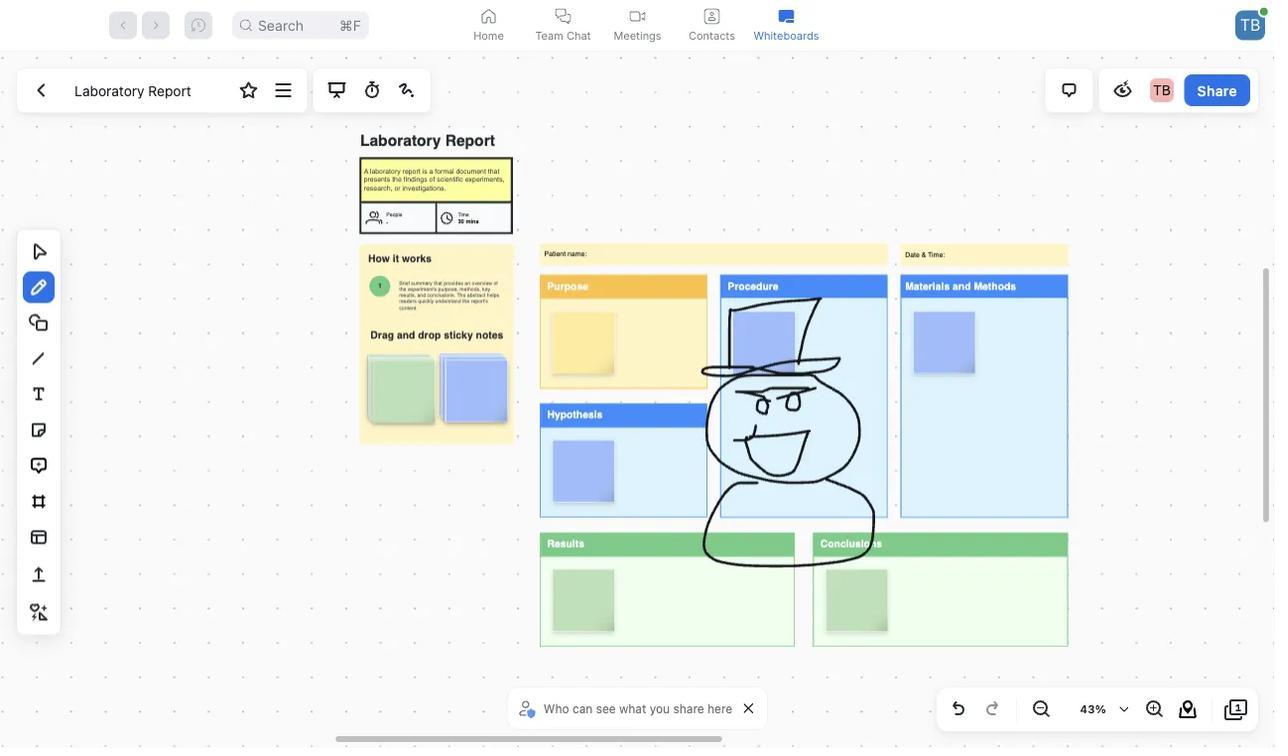 Task type: locate. For each thing, give the bounding box(es) containing it.
home button
[[451, 0, 526, 51]]

search
[[258, 17, 304, 34]]

team chat
[[535, 29, 591, 42]]

⌘f
[[339, 17, 361, 34]]

team
[[535, 29, 563, 42]]

video on image
[[630, 8, 645, 24], [630, 8, 645, 24]]

meetings button
[[600, 0, 675, 51]]

whiteboard small image
[[778, 8, 794, 24]]

profile contact image
[[704, 8, 720, 24], [704, 8, 720, 24]]

home small image
[[481, 8, 497, 24], [481, 8, 497, 24]]

online image
[[1260, 8, 1268, 16], [1260, 8, 1268, 16]]

tab list
[[451, 0, 824, 51]]

home
[[473, 29, 504, 42]]

contacts
[[689, 29, 735, 42]]

magnifier image
[[240, 19, 252, 31]]

contacts button
[[675, 0, 749, 51]]



Task type: describe. For each thing, give the bounding box(es) containing it.
tab list containing home
[[451, 0, 824, 51]]

meetings
[[614, 29, 661, 42]]

tb
[[1240, 15, 1261, 35]]

whiteboard small image
[[778, 8, 794, 24]]

magnifier image
[[240, 19, 252, 31]]

whiteboards button
[[749, 0, 824, 51]]

team chat image
[[555, 8, 571, 24]]

team chat button
[[526, 0, 600, 51]]

whiteboards
[[754, 29, 819, 42]]

chat
[[566, 29, 591, 42]]

team chat image
[[555, 8, 571, 24]]



